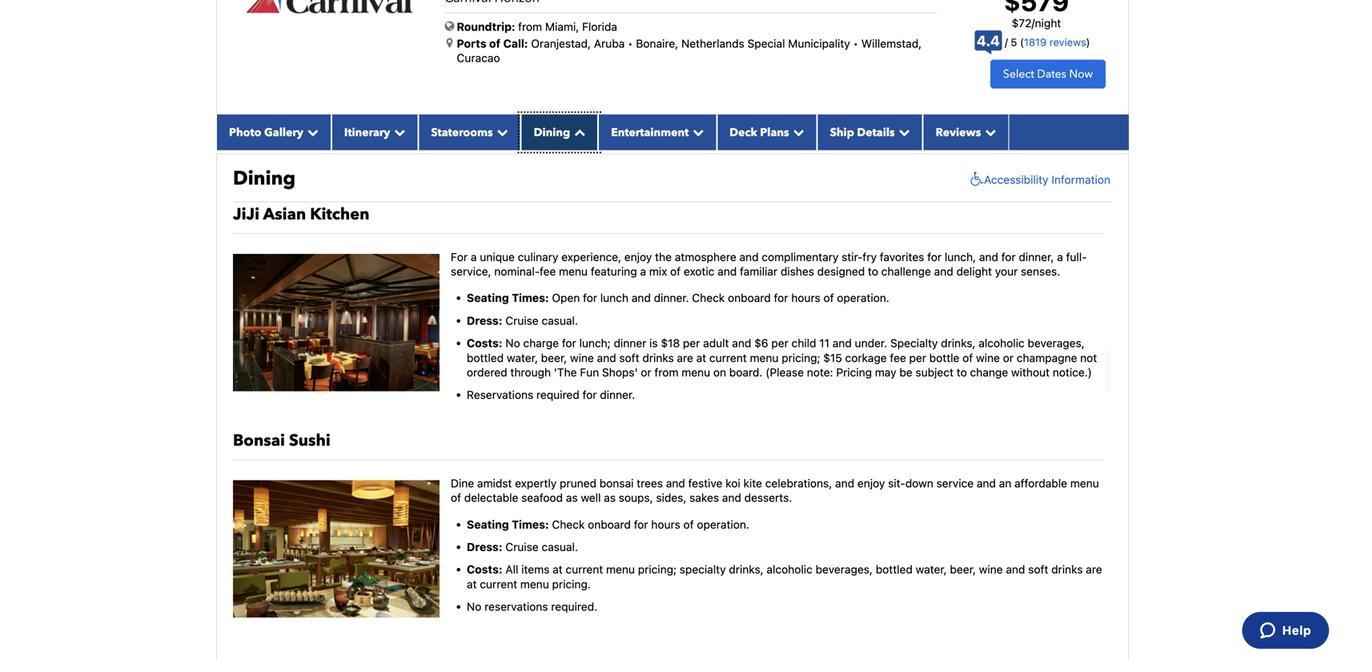 Task type: describe. For each thing, give the bounding box(es) containing it.
the
[[655, 250, 672, 263]]

accessibility
[[985, 173, 1049, 186]]

dining inside dropdown button
[[534, 125, 570, 140]]

to inside no charge for lunch; dinner is $18 per adult and $6 per child 11 and under. specialty drinks, alcoholic beverages, bottled water, beer, wine and soft drinks are at current menu pricing; $15 corkage fee per bottle of wine or champagne not ordered through 'the fun shops' or from menu on board. (please note: pricing may be subject to change without notice.)
[[957, 366, 967, 379]]

reviews button
[[923, 114, 1010, 150]]

of down sakes
[[684, 518, 694, 531]]

beer, inside all items at current menu pricing; specialty drinks, alcoholic beverages, bottled water, beer, wine and soft drinks are at current menu pricing.
[[950, 563, 976, 576]]

pricing.
[[552, 577, 591, 591]]

asian
[[263, 203, 306, 225]]

all
[[506, 563, 519, 576]]

reservations required for dinner.
[[467, 388, 635, 401]]

0 horizontal spatial a
[[471, 250, 477, 263]]

drinks inside no charge for lunch; dinner is $18 per adult and $6 per child 11 and under. specialty drinks, alcoholic beverages, bottled water, beer, wine and soft drinks are at current menu pricing; $15 corkage fee per bottle of wine or champagne not ordered through 'the fun shops' or from menu on board. (please note: pricing may be subject to change without notice.)
[[643, 351, 674, 364]]

well
[[581, 491, 601, 504]]

from inside no charge for lunch; dinner is $18 per adult and $6 per child 11 and under. specialty drinks, alcoholic beverages, bottled water, beer, wine and soft drinks are at current menu pricing; $15 corkage fee per bottle of wine or champagne not ordered through 'the fun shops' or from menu on board. (please note: pricing may be subject to change without notice.)
[[655, 366, 679, 379]]

sides,
[[656, 491, 687, 504]]

celebrations,
[[766, 477, 832, 490]]

note:
[[807, 366, 834, 379]]

reservations
[[485, 600, 548, 613]]

willemstad,
[[862, 37, 922, 50]]

photo gallery
[[229, 125, 303, 140]]

dress: for bonsai sushi
[[467, 540, 503, 553]]

child
[[792, 337, 817, 350]]

casual. for bonsai sushi
[[542, 540, 578, 553]]

on
[[714, 366, 727, 379]]

bonsai
[[600, 477, 634, 490]]

of down roundtrip:
[[489, 37, 501, 50]]

menu down items
[[521, 577, 549, 591]]

jiji asian kitchen
[[233, 203, 370, 225]]

0 vertical spatial check
[[692, 291, 725, 305]]

for inside no charge for lunch; dinner is $18 per adult and $6 per child 11 and under. specialty drinks, alcoholic beverages, bottled water, beer, wine and soft drinks are at current menu pricing; $15 corkage fee per bottle of wine or champagne not ordered through 'the fun shops' or from menu on board. (please note: pricing may be subject to change without notice.)
[[562, 337, 577, 350]]

ports of call:
[[457, 37, 528, 50]]

0 vertical spatial onboard
[[728, 291, 771, 305]]

dinner,
[[1019, 250, 1054, 263]]

designed
[[818, 265, 865, 278]]

pricing; inside no charge for lunch; dinner is $18 per adult and $6 per child 11 and under. specialty drinks, alcoholic beverages, bottled water, beer, wine and soft drinks are at current menu pricing; $15 corkage fee per bottle of wine or champagne not ordered through 'the fun shops' or from menu on board. (please note: pricing may be subject to change without notice.)
[[782, 351, 821, 364]]

willemstad, curacao
[[457, 37, 922, 65]]

menu down "seating times: check onboard for hours of operation."
[[606, 563, 635, 576]]

ordered
[[467, 366, 508, 379]]

chevron down image for ship details
[[895, 126, 910, 138]]

1 horizontal spatial a
[[640, 265, 646, 278]]

chevron down image for staterooms
[[493, 126, 508, 138]]

1 • from the left
[[628, 37, 633, 50]]

0 horizontal spatial check
[[552, 518, 585, 531]]

2 horizontal spatial per
[[910, 351, 927, 364]]

for right open
[[583, 291, 598, 305]]

dine amidst expertly pruned bonsai trees and festive koi kite celebrations, and enjoy sit-down service and an affordable menu of delectable seafood as well as soups, sides, sakes and desserts.
[[451, 477, 1100, 504]]

menu inside dine amidst expertly pruned bonsai trees and festive koi kite celebrations, and enjoy sit-down service and an affordable menu of delectable seafood as well as soups, sides, sakes and desserts.
[[1071, 477, 1100, 490]]

adult
[[703, 337, 729, 350]]

open
[[552, 291, 580, 305]]

0 vertical spatial hours
[[792, 291, 821, 305]]

seating for bonsai sushi
[[467, 518, 509, 531]]

itinerary button
[[332, 114, 418, 150]]

1819 reviews link
[[1024, 36, 1087, 48]]

0 horizontal spatial current
[[480, 577, 518, 591]]

bonsai sushi
[[233, 430, 331, 452]]

of down designed
[[824, 291, 834, 305]]

under.
[[855, 337, 888, 350]]

oranjestad,
[[531, 37, 591, 50]]

water, inside no charge for lunch; dinner is $18 per adult and $6 per child 11 and under. specialty drinks, alcoholic beverages, bottled water, beer, wine and soft drinks are at current menu pricing; $15 corkage fee per bottle of wine or champagne not ordered through 'the fun shops' or from menu on board. (please note: pricing may be subject to change without notice.)
[[507, 351, 538, 364]]

drinks, inside no charge for lunch; dinner is $18 per adult and $6 per child 11 and under. specialty drinks, alcoholic beverages, bottled water, beer, wine and soft drinks are at current menu pricing; $15 corkage fee per bottle of wine or champagne not ordered through 'the fun shops' or from menu on board. (please note: pricing may be subject to change without notice.)
[[941, 337, 976, 350]]

bottled inside all items at current menu pricing; specialty drinks, alcoholic beverages, bottled water, beer, wine and soft drinks are at current menu pricing.
[[876, 563, 913, 576]]

florida
[[582, 20, 618, 33]]

$72
[[1012, 16, 1032, 30]]

charge
[[523, 337, 559, 350]]

board.
[[730, 366, 763, 379]]

2 as from the left
[[604, 491, 616, 504]]

call:
[[503, 37, 528, 50]]

cruise for jiji asian kitchen
[[506, 314, 539, 327]]

costs: for jiji asian kitchen
[[467, 337, 503, 350]]

of inside no charge for lunch; dinner is $18 per adult and $6 per child 11 and under. specialty drinks, alcoholic beverages, bottled water, beer, wine and soft drinks are at current menu pricing; $15 corkage fee per bottle of wine or champagne not ordered through 'the fun shops' or from menu on board. (please note: pricing may be subject to change without notice.)
[[963, 351, 973, 364]]

enjoy inside dine amidst expertly pruned bonsai trees and festive koi kite celebrations, and enjoy sit-down service and an affordable menu of delectable seafood as well as soups, sides, sakes and desserts.
[[858, 477, 885, 490]]

0 horizontal spatial from
[[518, 20, 542, 33]]

drinks inside all items at current menu pricing; specialty drinks, alcoholic beverages, bottled water, beer, wine and soft drinks are at current menu pricing.
[[1052, 563, 1083, 576]]

1 vertical spatial at
[[553, 563, 563, 576]]

soups,
[[619, 491, 653, 504]]

expertly
[[515, 477, 557, 490]]

bottled inside no charge for lunch; dinner is $18 per adult and $6 per child 11 and under. specialty drinks, alcoholic beverages, bottled water, beer, wine and soft drinks are at current menu pricing; $15 corkage fee per bottle of wine or champagne not ordered through 'the fun shops' or from menu on board. (please note: pricing may be subject to change without notice.)
[[467, 351, 504, 364]]

soft inside all items at current menu pricing; specialty drinks, alcoholic beverages, bottled water, beer, wine and soft drinks are at current menu pricing.
[[1029, 563, 1049, 576]]

1 horizontal spatial per
[[772, 337, 789, 350]]

required.
[[551, 600, 598, 613]]

wheelchair image
[[967, 171, 985, 187]]

(please
[[766, 366, 804, 379]]

1819
[[1024, 36, 1047, 48]]

chevron down image for itinerary
[[390, 126, 406, 138]]

experience,
[[562, 250, 622, 263]]

municipality
[[788, 37, 851, 50]]

dress: cruise casual. for bonsai sushi
[[467, 540, 578, 553]]

1 vertical spatial dining
[[233, 165, 296, 192]]

select
[[1004, 66, 1035, 82]]

map marker image
[[447, 37, 453, 48]]

for left "lunch,"
[[928, 250, 942, 263]]

for a unique culinary experience, enjoy the atmosphere and complimentary stir-fry favorites for lunch, and for dinner, a full- service, nominal-fee menu featuring a mix of exotic and familiar dishes designed to challenge and delight your senses.
[[451, 250, 1088, 278]]

wine inside all items at current menu pricing; specialty drinks, alcoholic beverages, bottled water, beer, wine and soft drinks are at current menu pricing.
[[979, 563, 1003, 576]]

0 horizontal spatial per
[[683, 337, 700, 350]]

menu inside for a unique culinary experience, enjoy the atmosphere and complimentary stir-fry favorites for lunch, and for dinner, a full- service, nominal-fee menu featuring a mix of exotic and familiar dishes designed to challenge and delight your senses.
[[559, 265, 588, 278]]

no for reservations
[[467, 600, 482, 613]]

gallery
[[264, 125, 303, 140]]

featuring
[[591, 265, 637, 278]]

select          dates now link
[[991, 60, 1106, 89]]

dress: for jiji asian kitchen
[[467, 314, 503, 327]]

(
[[1020, 36, 1024, 48]]

seating for jiji asian kitchen
[[467, 291, 509, 305]]

netherlands
[[682, 37, 745, 50]]

$15
[[824, 351, 843, 364]]

itinerary
[[344, 125, 390, 140]]

aruba
[[594, 37, 625, 50]]

0 horizontal spatial hours
[[651, 518, 681, 531]]

not
[[1081, 351, 1098, 364]]

reservations
[[467, 388, 534, 401]]

drinks, inside all items at current menu pricing; specialty drinks, alcoholic beverages, bottled water, beer, wine and soft drinks are at current menu pricing.
[[729, 563, 764, 576]]

0 vertical spatial operation.
[[837, 291, 890, 305]]

seating times: open for lunch and dinner. check onboard for hours of operation.
[[467, 291, 890, 305]]

dates
[[1038, 66, 1067, 82]]

$6
[[755, 337, 769, 350]]

mix
[[649, 265, 668, 278]]

chevron down image for entertainment
[[689, 126, 704, 138]]

fun
[[580, 366, 599, 379]]

for down fun
[[583, 388, 597, 401]]

casual. for jiji asian kitchen
[[542, 314, 578, 327]]

beverages, inside all items at current menu pricing; specialty drinks, alcoholic beverages, bottled water, beer, wine and soft drinks are at current menu pricing.
[[816, 563, 873, 576]]

$18
[[661, 337, 680, 350]]

5
[[1011, 36, 1018, 48]]

details
[[857, 125, 895, 140]]

sushi
[[289, 430, 331, 452]]

enjoy inside for a unique culinary experience, enjoy the atmosphere and complimentary stir-fry favorites for lunch, and for dinner, a full- service, nominal-fee menu featuring a mix of exotic and familiar dishes designed to challenge and delight your senses.
[[625, 250, 652, 263]]

select          dates now
[[1004, 66, 1093, 82]]



Task type: locate. For each thing, give the bounding box(es) containing it.
information
[[1052, 173, 1111, 186]]

0 vertical spatial from
[[518, 20, 542, 33]]

alcoholic up change
[[979, 337, 1025, 350]]

at inside no charge for lunch; dinner is $18 per adult and $6 per child 11 and under. specialty drinks, alcoholic beverages, bottled water, beer, wine and soft drinks are at current menu pricing; $15 corkage fee per bottle of wine or champagne not ordered through 'the fun shops' or from menu on board. (please note: pricing may be subject to change without notice.)
[[697, 351, 707, 364]]

amidst
[[477, 477, 512, 490]]

1 horizontal spatial /
[[1032, 16, 1035, 30]]

roundtrip:
[[457, 20, 516, 33]]

all items at current menu pricing; specialty drinks, alcoholic beverages, bottled water, beer, wine and soft drinks are at current menu pricing.
[[467, 563, 1103, 591]]

1 vertical spatial hours
[[651, 518, 681, 531]]

lunch;
[[580, 337, 611, 350]]

dress: cruise casual. for jiji asian kitchen
[[467, 314, 578, 327]]

hours down dishes at the right top
[[792, 291, 821, 305]]

current inside no charge for lunch; dinner is $18 per adult and $6 per child 11 and under. specialty drinks, alcoholic beverages, bottled water, beer, wine and soft drinks are at current menu pricing; $15 corkage fee per bottle of wine or champagne not ordered through 'the fun shops' or from menu on board. (please note: pricing may be subject to change without notice.)
[[710, 351, 747, 364]]

menu
[[559, 265, 588, 278], [750, 351, 779, 364], [682, 366, 711, 379], [1071, 477, 1100, 490], [606, 563, 635, 576], [521, 577, 549, 591]]

dining button
[[521, 114, 599, 150]]

0 horizontal spatial at
[[467, 577, 477, 591]]

0 vertical spatial enjoy
[[625, 250, 652, 263]]

cruise up 'all'
[[506, 540, 539, 553]]

2 vertical spatial current
[[480, 577, 518, 591]]

2 costs: from the top
[[467, 563, 503, 576]]

costs: up ordered
[[467, 337, 503, 350]]

miami,
[[545, 20, 579, 33]]

of right mix in the top of the page
[[671, 265, 681, 278]]

0 vertical spatial dinner.
[[654, 291, 689, 305]]

chevron down image inside 'deck plans' dropdown button
[[789, 126, 805, 138]]

0 vertical spatial cruise
[[506, 314, 539, 327]]

chevron down image inside itinerary dropdown button
[[390, 126, 406, 138]]

entertainment
[[611, 125, 689, 140]]

complimentary
[[762, 250, 839, 263]]

2 horizontal spatial current
[[710, 351, 747, 364]]

0 vertical spatial are
[[677, 351, 694, 364]]

0 vertical spatial alcoholic
[[979, 337, 1025, 350]]

0 vertical spatial dress: cruise casual.
[[467, 314, 578, 327]]

1 horizontal spatial •
[[854, 37, 859, 50]]

0 horizontal spatial bottled
[[467, 351, 504, 364]]

0 vertical spatial water,
[[507, 351, 538, 364]]

a right for
[[471, 250, 477, 263]]

ship details
[[830, 125, 895, 140]]

menu down experience,
[[559, 265, 588, 278]]

pricing; down the child
[[782, 351, 821, 364]]

challenge
[[882, 265, 932, 278]]

2 chevron down image from the left
[[493, 126, 508, 138]]

1 vertical spatial fee
[[890, 351, 907, 364]]

costs: for bonsai sushi
[[467, 563, 503, 576]]

menu right 'affordable'
[[1071, 477, 1100, 490]]

0 vertical spatial or
[[1003, 351, 1014, 364]]

0 vertical spatial at
[[697, 351, 707, 364]]

1 vertical spatial beverages,
[[816, 563, 873, 576]]

0 vertical spatial pricing;
[[782, 351, 821, 364]]

a left full-
[[1057, 250, 1064, 263]]

menu left on at the bottom of page
[[682, 366, 711, 379]]

fry
[[863, 250, 877, 263]]

chevron up image
[[570, 126, 586, 138]]

0 horizontal spatial drinks
[[643, 351, 674, 364]]

to inside for a unique culinary experience, enjoy the atmosphere and complimentary stir-fry favorites for lunch, and for dinner, a full- service, nominal-fee menu featuring a mix of exotic and familiar dishes designed to challenge and delight your senses.
[[868, 265, 879, 278]]

at up pricing.
[[553, 563, 563, 576]]

1 vertical spatial are
[[1086, 563, 1103, 576]]

1 vertical spatial /
[[1005, 36, 1008, 48]]

no left the reservations at the bottom of page
[[467, 600, 482, 613]]

1 vertical spatial soft
[[1029, 563, 1049, 576]]

0 vertical spatial times:
[[512, 291, 549, 305]]

0 horizontal spatial •
[[628, 37, 633, 50]]

1 horizontal spatial beer,
[[950, 563, 976, 576]]

carnival cruise line image
[[245, 0, 417, 15]]

0 vertical spatial dining
[[534, 125, 570, 140]]

1 vertical spatial water,
[[916, 563, 947, 576]]

bonaire,
[[636, 37, 679, 50]]

service
[[937, 477, 974, 490]]

chevron down image left dining dropdown button
[[493, 126, 508, 138]]

reviews
[[1050, 36, 1087, 48]]

$72 / night
[[1012, 16, 1062, 30]]

required
[[537, 388, 580, 401]]

1 vertical spatial seating
[[467, 518, 509, 531]]

no inside no charge for lunch; dinner is $18 per adult and $6 per child 11 and under. specialty drinks, alcoholic beverages, bottled water, beer, wine and soft drinks are at current menu pricing; $15 corkage fee per bottle of wine or champagne not ordered through 'the fun shops' or from menu on board. (please note: pricing may be subject to change without notice.)
[[506, 337, 520, 350]]

or up change
[[1003, 351, 1014, 364]]

1 as from the left
[[566, 491, 578, 504]]

0 vertical spatial bottled
[[467, 351, 504, 364]]

0 horizontal spatial are
[[677, 351, 694, 364]]

for down soups,
[[634, 518, 648, 531]]

2 times: from the top
[[512, 518, 549, 531]]

familiar
[[740, 265, 778, 278]]

lunch,
[[945, 250, 977, 263]]

chevron down image left ship at the right
[[789, 126, 805, 138]]

0 horizontal spatial dinner.
[[600, 388, 635, 401]]

6 chevron down image from the left
[[981, 126, 997, 138]]

/ for 4.4
[[1005, 36, 1008, 48]]

0 horizontal spatial drinks,
[[729, 563, 764, 576]]

chevron down image for deck plans
[[789, 126, 805, 138]]

onboard down familiar
[[728, 291, 771, 305]]

4.4 / 5 ( 1819 reviews )
[[977, 32, 1091, 49]]

0 vertical spatial current
[[710, 351, 747, 364]]

pruned
[[560, 477, 597, 490]]

for up your
[[1002, 250, 1016, 263]]

staterooms
[[431, 125, 493, 140]]

1 vertical spatial no
[[467, 600, 482, 613]]

chevron down image inside the "staterooms" dropdown button
[[493, 126, 508, 138]]

dishes
[[781, 265, 815, 278]]

to down fry at top
[[868, 265, 879, 278]]

current down 'all'
[[480, 577, 518, 591]]

items
[[522, 563, 550, 576]]

fee down 'culinary'
[[540, 265, 556, 278]]

trees
[[637, 477, 663, 490]]

onboard down well on the bottom left
[[588, 518, 631, 531]]

check down exotic
[[692, 291, 725, 305]]

2 dress: cruise casual. from the top
[[467, 540, 578, 553]]

dinner.
[[654, 291, 689, 305], [600, 388, 635, 401]]

from up the "call:"
[[518, 20, 542, 33]]

stir-
[[842, 250, 863, 263]]

costs: left 'all'
[[467, 563, 503, 576]]

1 vertical spatial casual.
[[542, 540, 578, 553]]

are inside no charge for lunch; dinner is $18 per adult and $6 per child 11 and under. specialty drinks, alcoholic beverages, bottled water, beer, wine and soft drinks are at current menu pricing; $15 corkage fee per bottle of wine or champagne not ordered through 'the fun shops' or from menu on board. (please note: pricing may be subject to change without notice.)
[[677, 351, 694, 364]]

specialty
[[680, 563, 726, 576]]

an
[[999, 477, 1012, 490]]

1 casual. from the top
[[542, 314, 578, 327]]

1 dress: from the top
[[467, 314, 503, 327]]

chevron down image up wheelchair icon
[[981, 126, 997, 138]]

chevron down image inside ship details dropdown button
[[895, 126, 910, 138]]

check down well on the bottom left
[[552, 518, 585, 531]]

staterooms button
[[418, 114, 521, 150]]

soft inside no charge for lunch; dinner is $18 per adult and $6 per child 11 and under. specialty drinks, alcoholic beverages, bottled water, beer, wine and soft drinks are at current menu pricing; $15 corkage fee per bottle of wine or champagne not ordered through 'the fun shops' or from menu on board. (please note: pricing may be subject to change without notice.)
[[620, 351, 640, 364]]

deck plans
[[730, 125, 789, 140]]

culinary
[[518, 250, 559, 263]]

2 horizontal spatial a
[[1057, 250, 1064, 263]]

1 vertical spatial dinner.
[[600, 388, 635, 401]]

times: down nominal-
[[512, 291, 549, 305]]

1 vertical spatial cruise
[[506, 540, 539, 553]]

beverages, inside no charge for lunch; dinner is $18 per adult and $6 per child 11 and under. specialty drinks, alcoholic beverages, bottled water, beer, wine and soft drinks are at current menu pricing; $15 corkage fee per bottle of wine or champagne not ordered through 'the fun shops' or from menu on board. (please note: pricing may be subject to change without notice.)
[[1028, 337, 1085, 350]]

change
[[970, 366, 1009, 379]]

are inside all items at current menu pricing; specialty drinks, alcoholic beverages, bottled water, beer, wine and soft drinks are at current menu pricing.
[[1086, 563, 1103, 576]]

4 chevron down image from the left
[[789, 126, 805, 138]]

1 seating from the top
[[467, 291, 509, 305]]

menu down $6
[[750, 351, 779, 364]]

/ up the '4.4 / 5 ( 1819 reviews )'
[[1032, 16, 1035, 30]]

1 vertical spatial check
[[552, 518, 585, 531]]

bottle
[[930, 351, 960, 364]]

0 horizontal spatial pricing;
[[638, 563, 677, 576]]

2 seating from the top
[[467, 518, 509, 531]]

enjoy up mix in the top of the page
[[625, 250, 652, 263]]

5 chevron down image from the left
[[895, 126, 910, 138]]

dress: cruise casual. up 'all'
[[467, 540, 578, 553]]

1 horizontal spatial beverages,
[[1028, 337, 1085, 350]]

1 horizontal spatial no
[[506, 337, 520, 350]]

water,
[[507, 351, 538, 364], [916, 563, 947, 576]]

1 vertical spatial times:
[[512, 518, 549, 531]]

0 vertical spatial dress:
[[467, 314, 503, 327]]

pricing
[[837, 366, 872, 379]]

• right aruba
[[628, 37, 633, 50]]

1 vertical spatial or
[[641, 366, 652, 379]]

as
[[566, 491, 578, 504], [604, 491, 616, 504]]

favorites
[[880, 250, 925, 263]]

at down adult
[[697, 351, 707, 364]]

entertainment button
[[599, 114, 717, 150]]

times: for bonsai sushi
[[512, 518, 549, 531]]

for
[[928, 250, 942, 263], [1002, 250, 1016, 263], [583, 291, 598, 305], [774, 291, 789, 305], [562, 337, 577, 350], [583, 388, 597, 401], [634, 518, 648, 531]]

operation. down designed
[[837, 291, 890, 305]]

/ inside the '4.4 / 5 ( 1819 reviews )'
[[1005, 36, 1008, 48]]

no reservations required.
[[467, 600, 598, 613]]

2 • from the left
[[854, 37, 859, 50]]

a left mix in the top of the page
[[640, 265, 646, 278]]

lunch
[[601, 291, 629, 305]]

0 vertical spatial /
[[1032, 16, 1035, 30]]

0 horizontal spatial onboard
[[588, 518, 631, 531]]

dinner. down mix in the top of the page
[[654, 291, 689, 305]]

of right the bottle
[[963, 351, 973, 364]]

may
[[875, 366, 897, 379]]

curacao
[[457, 51, 500, 65]]

or right shops'
[[641, 366, 652, 379]]

are
[[677, 351, 694, 364], [1086, 563, 1103, 576]]

alcoholic inside no charge for lunch; dinner is $18 per adult and $6 per child 11 and under. specialty drinks, alcoholic beverages, bottled water, beer, wine and soft drinks are at current menu pricing; $15 corkage fee per bottle of wine or champagne not ordered through 'the fun shops' or from menu on board. (please note: pricing may be subject to change without notice.)
[[979, 337, 1025, 350]]

delight
[[957, 265, 992, 278]]

0 horizontal spatial beer,
[[541, 351, 567, 364]]

1 vertical spatial from
[[655, 366, 679, 379]]

/ left 5
[[1005, 36, 1008, 48]]

1 horizontal spatial from
[[655, 366, 679, 379]]

2 dress: from the top
[[467, 540, 503, 553]]

• left willemstad, on the right top of page
[[854, 37, 859, 50]]

pricing; left specialty
[[638, 563, 677, 576]]

deck
[[730, 125, 758, 140]]

0 horizontal spatial enjoy
[[625, 250, 652, 263]]

of inside dine amidst expertly pruned bonsai trees and festive koi kite celebrations, and enjoy sit-down service and an affordable menu of delectable seafood as well as soups, sides, sakes and desserts.
[[451, 491, 461, 504]]

1 horizontal spatial dining
[[534, 125, 570, 140]]

costs:
[[467, 337, 503, 350], [467, 563, 503, 576]]

dress: down delectable
[[467, 540, 503, 553]]

drinks, right specialty
[[729, 563, 764, 576]]

roundtrip: from miami, florida
[[457, 20, 618, 33]]

enjoy left sit-
[[858, 477, 885, 490]]

to down the bottle
[[957, 366, 967, 379]]

beer, inside no charge for lunch; dinner is $18 per adult and $6 per child 11 and under. specialty drinks, alcoholic beverages, bottled water, beer, wine and soft drinks are at current menu pricing; $15 corkage fee per bottle of wine or champagne not ordered through 'the fun shops' or from menu on board. (please note: pricing may be subject to change without notice.)
[[541, 351, 567, 364]]

dress: cruise casual. up charge
[[467, 314, 578, 327]]

accessibility information
[[985, 173, 1111, 186]]

of down dine
[[451, 491, 461, 504]]

koi
[[726, 477, 741, 490]]

1 horizontal spatial bottled
[[876, 563, 913, 576]]

seafood
[[522, 491, 563, 504]]

operation. down sakes
[[697, 518, 750, 531]]

chevron down image
[[390, 126, 406, 138], [493, 126, 508, 138], [689, 126, 704, 138], [789, 126, 805, 138], [895, 126, 910, 138], [981, 126, 997, 138]]

deck plans button
[[717, 114, 818, 150]]

0 horizontal spatial water,
[[507, 351, 538, 364]]

0 horizontal spatial dining
[[233, 165, 296, 192]]

1 vertical spatial onboard
[[588, 518, 631, 531]]

0 vertical spatial beer,
[[541, 351, 567, 364]]

cruise for bonsai sushi
[[506, 540, 539, 553]]

1 cruise from the top
[[506, 314, 539, 327]]

1 vertical spatial operation.
[[697, 518, 750, 531]]

1 horizontal spatial drinks
[[1052, 563, 1083, 576]]

wine
[[570, 351, 594, 364], [976, 351, 1000, 364], [979, 563, 1003, 576]]

1 vertical spatial beer,
[[950, 563, 976, 576]]

1 dress: cruise casual. from the top
[[467, 314, 578, 327]]

seating down delectable
[[467, 518, 509, 531]]

0 horizontal spatial operation.
[[697, 518, 750, 531]]

1 horizontal spatial at
[[553, 563, 563, 576]]

sit-
[[888, 477, 906, 490]]

0 vertical spatial casual.
[[542, 314, 578, 327]]

1 chevron down image from the left
[[390, 126, 406, 138]]

1 horizontal spatial water,
[[916, 563, 947, 576]]

1 vertical spatial dress: cruise casual.
[[467, 540, 578, 553]]

0 vertical spatial seating
[[467, 291, 509, 305]]

casual.
[[542, 314, 578, 327], [542, 540, 578, 553]]

chevron down image left deck
[[689, 126, 704, 138]]

1 horizontal spatial enjoy
[[858, 477, 885, 490]]

specialty
[[891, 337, 938, 350]]

accessibility information link
[[967, 171, 1111, 187]]

2 vertical spatial at
[[467, 577, 477, 591]]

without
[[1012, 366, 1050, 379]]

be
[[900, 366, 913, 379]]

globe image
[[445, 20, 455, 32]]

1 vertical spatial current
[[566, 563, 603, 576]]

chevron down image left staterooms
[[390, 126, 406, 138]]

and inside all items at current menu pricing; specialty drinks, alcoholic beverages, bottled water, beer, wine and soft drinks are at current menu pricing.
[[1006, 563, 1026, 576]]

drinks, up the bottle
[[941, 337, 976, 350]]

senses.
[[1021, 265, 1061, 278]]

2 cruise from the top
[[506, 540, 539, 553]]

fee up be
[[890, 351, 907, 364]]

cruise up charge
[[506, 314, 539, 327]]

alcoholic inside all items at current menu pricing; specialty drinks, alcoholic beverages, bottled water, beer, wine and soft drinks are at current menu pricing.
[[767, 563, 813, 576]]

no left charge
[[506, 337, 520, 350]]

times: down the seafood
[[512, 518, 549, 531]]

of inside for a unique culinary experience, enjoy the atmosphere and complimentary stir-fry favorites for lunch, and for dinner, a full- service, nominal-fee menu featuring a mix of exotic and familiar dishes designed to challenge and delight your senses.
[[671, 265, 681, 278]]

/ for $72
[[1032, 16, 1035, 30]]

corkage
[[846, 351, 887, 364]]

1 times: from the top
[[512, 291, 549, 305]]

0 horizontal spatial no
[[467, 600, 482, 613]]

1 horizontal spatial operation.
[[837, 291, 890, 305]]

/
[[1032, 16, 1035, 30], [1005, 36, 1008, 48]]

1 vertical spatial bottled
[[876, 563, 913, 576]]

1 horizontal spatial soft
[[1029, 563, 1049, 576]]

alcoholic down desserts.
[[767, 563, 813, 576]]

as down pruned
[[566, 491, 578, 504]]

1 vertical spatial drinks,
[[729, 563, 764, 576]]

for left lunch; in the bottom left of the page
[[562, 337, 577, 350]]

per down the 'specialty'
[[910, 351, 927, 364]]

pricing; inside all items at current menu pricing; specialty drinks, alcoholic beverages, bottled water, beer, wine and soft drinks are at current menu pricing.
[[638, 563, 677, 576]]

0 vertical spatial no
[[506, 337, 520, 350]]

1 vertical spatial to
[[957, 366, 967, 379]]

0 vertical spatial beverages,
[[1028, 337, 1085, 350]]

as down bonsai
[[604, 491, 616, 504]]

0 horizontal spatial or
[[641, 366, 652, 379]]

dinner. down shops'
[[600, 388, 635, 401]]

0 vertical spatial to
[[868, 265, 879, 278]]

chevron down image left reviews
[[895, 126, 910, 138]]

1 horizontal spatial are
[[1086, 563, 1103, 576]]

dress: down service,
[[467, 314, 503, 327]]

water, inside all items at current menu pricing; specialty drinks, alcoholic beverages, bottled water, beer, wine and soft drinks are at current menu pricing.
[[916, 563, 947, 576]]

1 horizontal spatial current
[[566, 563, 603, 576]]

your
[[995, 265, 1018, 278]]

0 horizontal spatial alcoholic
[[767, 563, 813, 576]]

casual. up items
[[542, 540, 578, 553]]

dining main content
[[208, 0, 1137, 660]]

1 vertical spatial dress:
[[467, 540, 503, 553]]

chevron down image for reviews
[[981, 126, 997, 138]]

hours down sides,
[[651, 518, 681, 531]]

cruise
[[506, 314, 539, 327], [506, 540, 539, 553]]

times: for jiji asian kitchen
[[512, 291, 549, 305]]

down
[[906, 477, 934, 490]]

drinks
[[643, 351, 674, 364], [1052, 563, 1083, 576]]

no for charge
[[506, 337, 520, 350]]

kitchen
[[310, 203, 370, 225]]

•
[[628, 37, 633, 50], [854, 37, 859, 50]]

per right $6
[[772, 337, 789, 350]]

for down dishes at the right top
[[774, 291, 789, 305]]

1 vertical spatial costs:
[[467, 563, 503, 576]]

0 horizontal spatial soft
[[620, 351, 640, 364]]

photo gallery button
[[216, 114, 332, 150]]

chevron down image
[[303, 126, 319, 138]]

chevron down image inside entertainment dropdown button
[[689, 126, 704, 138]]

seating times: check onboard for hours of operation.
[[467, 518, 750, 531]]

desserts.
[[745, 491, 792, 504]]

1 costs: from the top
[[467, 337, 503, 350]]

seating down service,
[[467, 291, 509, 305]]

operation.
[[837, 291, 890, 305], [697, 518, 750, 531]]

at up no reservations required.
[[467, 577, 477, 591]]

2 casual. from the top
[[542, 540, 578, 553]]

or
[[1003, 351, 1014, 364], [641, 366, 652, 379]]

at
[[697, 351, 707, 364], [553, 563, 563, 576], [467, 577, 477, 591]]

0 horizontal spatial to
[[868, 265, 879, 278]]

exotic
[[684, 265, 715, 278]]

fee inside no charge for lunch; dinner is $18 per adult and $6 per child 11 and under. specialty drinks, alcoholic beverages, bottled water, beer, wine and soft drinks are at current menu pricing; $15 corkage fee per bottle of wine or champagne not ordered through 'the fun shops' or from menu on board. (please note: pricing may be subject to change without notice.)
[[890, 351, 907, 364]]

0 horizontal spatial /
[[1005, 36, 1008, 48]]

casual. down open
[[542, 314, 578, 327]]

per right $18
[[683, 337, 700, 350]]

chevron down image inside the reviews dropdown button
[[981, 126, 997, 138]]

1 horizontal spatial onboard
[[728, 291, 771, 305]]

fee inside for a unique culinary experience, enjoy the atmosphere and complimentary stir-fry favorites for lunch, and for dinner, a full- service, nominal-fee menu featuring a mix of exotic and familiar dishes designed to challenge and delight your senses.
[[540, 265, 556, 278]]

photo
[[229, 125, 262, 140]]

from down $18
[[655, 366, 679, 379]]

current up on at the bottom of page
[[710, 351, 747, 364]]

dinner
[[614, 337, 647, 350]]

3 chevron down image from the left
[[689, 126, 704, 138]]

current up pricing.
[[566, 563, 603, 576]]



Task type: vqa. For each thing, say whether or not it's contained in the screenshot.
climate associated with Two twin beds that convert to a king, some staterooms also have single sofabed or single sofabed and upper bunk to accommodate one or two more guests, window and balcony, bathroom with shower; interactive LCD TV, telephone, 110 AC current, individual climate control, hair dryer, safe, minibar, 3 closets, desk and ottoman seat, sitting area with sofa and coffee table. Ambulatory Accessible Staterooms: 6368. Smoking Policy: Smoking is not permitted in staterooms or on balconies.
no



